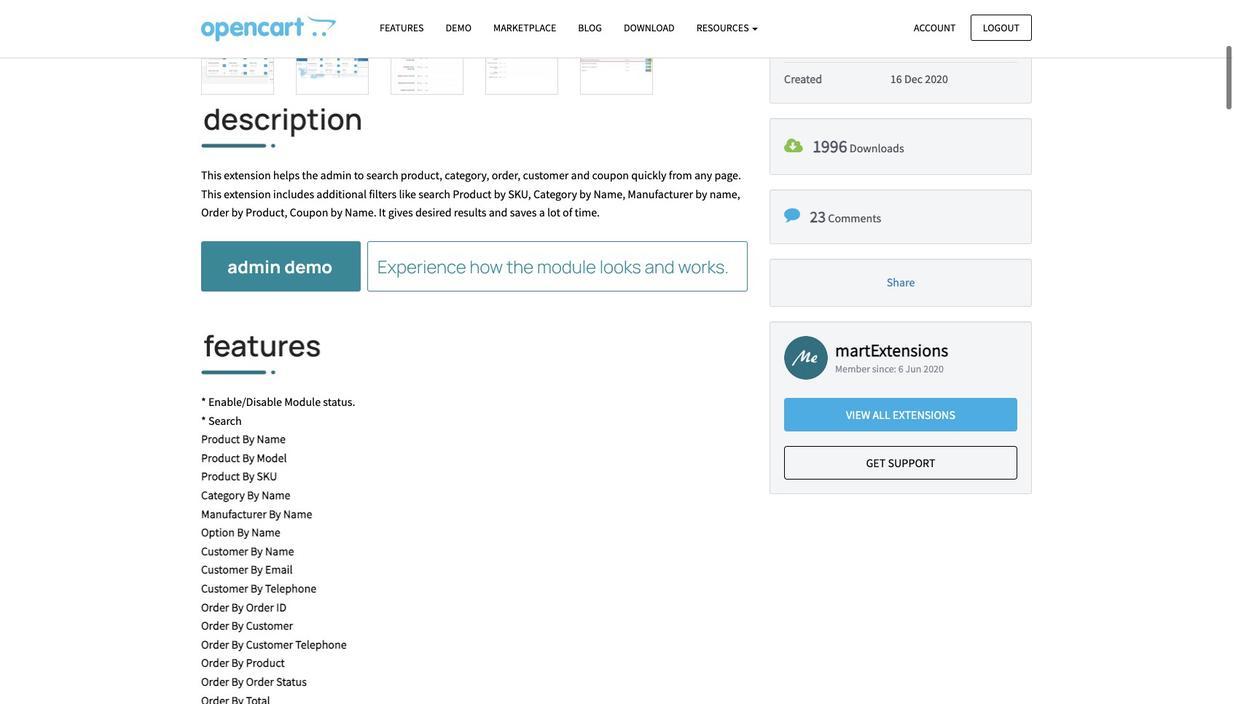 Task type: describe. For each thing, give the bounding box(es) containing it.
dec
[[905, 72, 923, 86]]

demo
[[446, 21, 472, 34]]

customer
[[523, 168, 569, 182]]

this extension helps the admin to search product, category, order, customer and coupon quickly from any page. this extension includes additional filters like search product by sku, category by name, manufacturer by name, order by product, coupon by name. it gives desired results and saves a lot of time.
[[201, 168, 741, 220]]

category,
[[445, 168, 490, 182]]

features link
[[369, 15, 435, 41]]

downloads
[[850, 140, 904, 155]]

demo link
[[435, 15, 483, 41]]

martextensions member since: 6 jun 2020
[[835, 339, 949, 375]]

name.
[[345, 205, 377, 220]]

like
[[399, 186, 416, 201]]

coupon
[[592, 168, 629, 182]]

time.
[[575, 205, 600, 220]]

opencart - quick admin search image
[[201, 15, 336, 42]]

support
[[888, 456, 936, 471]]

2 * from the top
[[201, 413, 206, 428]]

logout link
[[971, 14, 1032, 41]]

by down order,
[[494, 186, 506, 201]]

23 comments
[[810, 206, 882, 227]]

0 horizontal spatial and
[[489, 205, 508, 220]]

marketplace
[[494, 21, 556, 34]]

download link
[[613, 15, 686, 41]]

member
[[835, 362, 870, 375]]

since:
[[872, 362, 897, 375]]

features
[[380, 21, 424, 34]]

lot
[[547, 205, 560, 220]]

sku
[[257, 469, 277, 484]]

view all extensions
[[846, 408, 956, 422]]

account link
[[902, 14, 969, 41]]

blog link
[[567, 15, 613, 41]]

logout
[[983, 21, 1020, 34]]

desired
[[415, 205, 452, 220]]

additional
[[317, 186, 367, 201]]

by up time. on the top left
[[580, 186, 591, 201]]

search
[[208, 413, 242, 428]]

name,
[[710, 186, 740, 201]]

status.
[[323, 394, 355, 409]]

manufacturer inside this extension helps the admin to search product, category, order, customer and coupon quickly from any page. this extension includes additional filters like search product by sku, category by name, manufacturer by name, order by product, coupon by name. it gives desired results and saves a lot of time.
[[628, 186, 693, 201]]

status
[[276, 674, 307, 689]]

from
[[669, 168, 692, 182]]

filters
[[369, 186, 397, 201]]

0 vertical spatial telephone
[[265, 581, 317, 596]]

share
[[887, 275, 915, 290]]

order,
[[492, 168, 521, 182]]

it
[[379, 205, 386, 220]]

of
[[563, 205, 573, 220]]

1996 downloads
[[813, 135, 904, 157]]

order inside this extension helps the admin to search product, category, order, customer and coupon quickly from any page. this extension includes additional filters like search product by sku, category by name, manufacturer by name, order by product, coupon by name. it gives desired results and saves a lot of time.
[[201, 205, 229, 220]]

1 vertical spatial telephone
[[295, 637, 347, 652]]

1996
[[813, 135, 848, 157]]

download
[[624, 21, 675, 34]]

view
[[846, 408, 871, 422]]

1 horizontal spatial and
[[571, 168, 590, 182]]

by down any in the top of the page
[[696, 186, 707, 201]]

by left product,
[[232, 205, 243, 220]]

16 dec 2020
[[891, 72, 948, 86]]

saves
[[510, 205, 537, 220]]

view all extensions link
[[784, 398, 1018, 432]]

* enable/disable module status. * search product by name product by model product by sku category by name manufacturer by name option by name customer by name customer by email customer by telephone order by order id order by customer order by customer telephone order by product order by order status
[[201, 394, 355, 689]]



Task type: locate. For each thing, give the bounding box(es) containing it.
category up option
[[201, 488, 245, 502]]

get support link
[[784, 446, 1018, 480]]

1 horizontal spatial search
[[419, 186, 451, 201]]

id
[[276, 600, 287, 614]]

product,
[[401, 168, 442, 182]]

manufacturer
[[628, 186, 693, 201], [201, 506, 267, 521]]

telephone
[[265, 581, 317, 596], [295, 637, 347, 652]]

0 horizontal spatial category
[[201, 488, 245, 502]]

by down additional at the top left
[[331, 205, 343, 220]]

get support
[[866, 456, 936, 471]]

customer
[[201, 544, 248, 558], [201, 562, 248, 577], [201, 581, 248, 596], [246, 618, 293, 633], [246, 637, 293, 652]]

category up lot
[[534, 186, 577, 201]]

1 vertical spatial 2020
[[924, 362, 944, 375]]

search up desired on the top of the page
[[419, 186, 451, 201]]

gives
[[388, 205, 413, 220]]

a
[[539, 205, 545, 220]]

includes
[[273, 186, 314, 201]]

marketplace link
[[483, 15, 567, 41]]

2 this from the top
[[201, 186, 222, 201]]

manufacturer down quickly
[[628, 186, 693, 201]]

and left coupon
[[571, 168, 590, 182]]

category
[[534, 186, 577, 201], [201, 488, 245, 502]]

telephone up id on the left bottom
[[265, 581, 317, 596]]

get
[[866, 456, 886, 471]]

all
[[873, 408, 891, 422]]

0 vertical spatial and
[[571, 168, 590, 182]]

* left enable/disable
[[201, 394, 206, 409]]

0 vertical spatial extension
[[224, 168, 271, 182]]

16
[[891, 72, 902, 86]]

1 vertical spatial manufacturer
[[201, 506, 267, 521]]

option
[[201, 525, 235, 540]]

name
[[257, 432, 286, 446], [262, 488, 291, 502], [283, 506, 312, 521], [252, 525, 280, 540], [265, 544, 294, 558]]

2020 right dec
[[925, 72, 948, 86]]

cloud download image
[[784, 137, 803, 154]]

and
[[571, 168, 590, 182], [489, 205, 508, 220]]

module
[[284, 394, 321, 409]]

1 vertical spatial search
[[419, 186, 451, 201]]

sku,
[[508, 186, 531, 201]]

23
[[810, 206, 826, 227]]

2 extension from the top
[[224, 186, 271, 201]]

0 vertical spatial manufacturer
[[628, 186, 693, 201]]

1 * from the top
[[201, 394, 206, 409]]

1 horizontal spatial category
[[534, 186, 577, 201]]

to
[[354, 168, 364, 182]]

6
[[899, 362, 904, 375]]

product,
[[246, 205, 288, 220]]

* left search
[[201, 413, 206, 428]]

extensions
[[893, 408, 956, 422]]

0 vertical spatial 2020
[[925, 72, 948, 86]]

any
[[695, 168, 712, 182]]

order
[[201, 205, 229, 220], [201, 600, 229, 614], [246, 600, 274, 614], [201, 618, 229, 633], [201, 637, 229, 652], [201, 656, 229, 670], [201, 674, 229, 689], [246, 674, 274, 689]]

share link
[[887, 275, 915, 290]]

admin
[[320, 168, 352, 182]]

manufacturer up option
[[201, 506, 267, 521]]

helps
[[273, 168, 300, 182]]

2020 inside martextensions member since: 6 jun 2020
[[924, 362, 944, 375]]

2020 right jun
[[924, 362, 944, 375]]

email
[[265, 562, 293, 577]]

enable/disable
[[208, 394, 282, 409]]

manufacturer inside * enable/disable module status. * search product by name product by model product by sku category by name manufacturer by name option by name customer by name customer by email customer by telephone order by order id order by customer order by customer telephone order by product order by order status
[[201, 506, 267, 521]]

0 vertical spatial *
[[201, 394, 206, 409]]

comment image
[[784, 207, 800, 223]]

*
[[201, 394, 206, 409], [201, 413, 206, 428]]

1 vertical spatial *
[[201, 413, 206, 428]]

1 this from the top
[[201, 168, 222, 182]]

0 horizontal spatial manufacturer
[[201, 506, 267, 521]]

search up 'filters' in the top of the page
[[366, 168, 398, 182]]

and left saves
[[489, 205, 508, 220]]

this
[[201, 168, 222, 182], [201, 186, 222, 201]]

quickly
[[632, 168, 667, 182]]

product inside this extension helps the admin to search product, category, order, customer and coupon quickly from any page. this extension includes additional filters like search product by sku, category by name, manufacturer by name, order by product, coupon by name. it gives desired results and saves a lot of time.
[[453, 186, 492, 201]]

1 horizontal spatial manufacturer
[[628, 186, 693, 201]]

created
[[784, 72, 822, 86]]

1 vertical spatial extension
[[224, 186, 271, 201]]

1 extension from the top
[[224, 168, 271, 182]]

0 horizontal spatial search
[[366, 168, 398, 182]]

martextensions image
[[784, 336, 828, 380]]

2020
[[925, 72, 948, 86], [924, 362, 944, 375]]

page.
[[715, 168, 741, 182]]

extension
[[224, 168, 271, 182], [224, 186, 271, 201]]

0 vertical spatial this
[[201, 168, 222, 182]]

category inside this extension helps the admin to search product, category, order, customer and coupon quickly from any page. this extension includes additional filters like search product by sku, category by name, manufacturer by name, order by product, coupon by name. it gives desired results and saves a lot of time.
[[534, 186, 577, 201]]

name,
[[594, 186, 626, 201]]

resources link
[[686, 15, 769, 41]]

search
[[366, 168, 398, 182], [419, 186, 451, 201]]

1 vertical spatial this
[[201, 186, 222, 201]]

product
[[453, 186, 492, 201], [201, 432, 240, 446], [201, 450, 240, 465], [201, 469, 240, 484], [246, 656, 285, 670]]

by
[[494, 186, 506, 201], [580, 186, 591, 201], [696, 186, 707, 201], [232, 205, 243, 220], [331, 205, 343, 220]]

blog
[[578, 21, 602, 34]]

comments
[[828, 211, 882, 225]]

extension left helps
[[224, 168, 271, 182]]

by
[[242, 432, 255, 446], [242, 450, 255, 465], [242, 469, 255, 484], [247, 488, 259, 502], [269, 506, 281, 521], [237, 525, 249, 540], [251, 544, 263, 558], [251, 562, 263, 577], [251, 581, 263, 596], [232, 600, 244, 614], [232, 618, 244, 633], [232, 637, 244, 652], [232, 656, 244, 670], [232, 674, 244, 689]]

category inside * enable/disable module status. * search product by name product by model product by sku category by name manufacturer by name option by name customer by name customer by email customer by telephone order by order id order by customer order by customer telephone order by product order by order status
[[201, 488, 245, 502]]

1 vertical spatial category
[[201, 488, 245, 502]]

jun
[[906, 362, 922, 375]]

coupon
[[290, 205, 328, 220]]

0 vertical spatial search
[[366, 168, 398, 182]]

model
[[257, 450, 287, 465]]

results
[[454, 205, 487, 220]]

0 vertical spatial category
[[534, 186, 577, 201]]

1 vertical spatial and
[[489, 205, 508, 220]]

extension up product,
[[224, 186, 271, 201]]

telephone up status
[[295, 637, 347, 652]]

the
[[302, 168, 318, 182]]

resources
[[697, 21, 751, 34]]

martextensions
[[835, 339, 949, 361]]

account
[[914, 21, 956, 34]]



Task type: vqa. For each thing, say whether or not it's contained in the screenshot.
the OpenCart Success Stories How one business experienced the dream of every entrepreneur - rapid growth.
no



